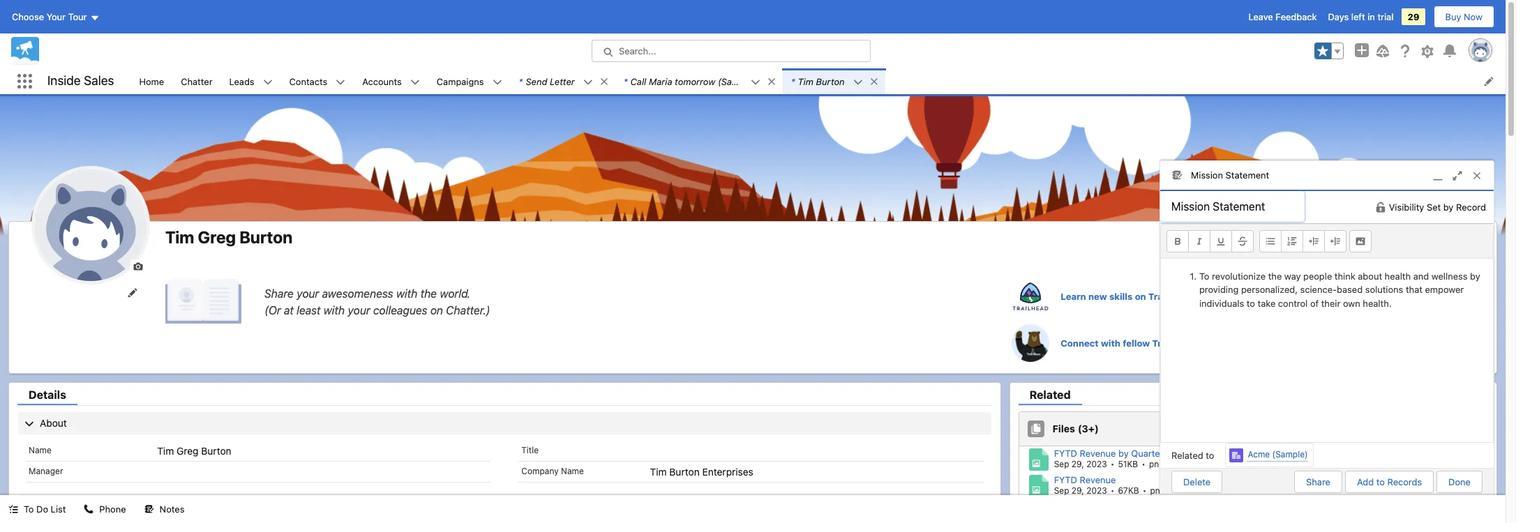 Task type: describe. For each thing, give the bounding box(es) containing it.
text default image inside leads list item
[[263, 77, 273, 87]]

burton inside list
[[816, 76, 845, 87]]

toolbar inside mission statement dialog
[[1161, 224, 1493, 259]]

(3+)
[[1078, 423, 1099, 435]]

your
[[47, 11, 66, 22]]

buy
[[1446, 11, 1462, 22]]

fytd revenue
[[1054, 475, 1116, 486]]

inside
[[47, 73, 81, 88]]

0 vertical spatial tim greg burton
[[165, 228, 293, 247]]

based
[[1337, 284, 1363, 295]]

* call maria tomorrow (sample)
[[624, 76, 756, 87]]

that
[[1406, 284, 1423, 295]]

0 vertical spatial greg
[[198, 228, 236, 247]]

and
[[1414, 270, 1429, 282]]

done
[[1449, 476, 1471, 488]]

choose
[[12, 11, 44, 22]]

delete button
[[1172, 471, 1223, 493]]

2 quarter from the top
[[1131, 501, 1164, 512]]

* for * call maria tomorrow (sample)
[[624, 76, 628, 87]]

29
[[1408, 11, 1420, 22]]

(sample) inside mission statement dialog
[[1273, 449, 1308, 460]]

mission statement
[[1191, 170, 1270, 181]]

done button
[[1437, 471, 1483, 493]]

contacts
[[289, 76, 328, 87]]

left
[[1352, 11, 1366, 22]]

phone
[[99, 504, 126, 515]]

by inside to revolutionize the way people think about health and wellness by providing personalized, science-based solutions that empower individuals to take control of their own health.
[[1470, 270, 1481, 282]]

the inside connect with fellow trailblazers on the trailblazer community. link
[[1221, 337, 1236, 349]]

acme (sample) link
[[1248, 449, 1308, 462]]

learn
[[1262, 291, 1285, 302]]

list
[[51, 504, 66, 515]]

edit about me image
[[165, 279, 242, 325]]

campaigns link
[[428, 68, 492, 94]]

share for share
[[1307, 476, 1331, 488]]

related link
[[1019, 389, 1082, 406]]

png for fytd revenue by quarter
[[1149, 459, 1164, 470]]

salesforce.
[[1287, 291, 1338, 302]]

to left learn
[[1251, 291, 1260, 302]]

2 list item from the left
[[615, 68, 783, 94]]

at
[[284, 304, 294, 316]]

do
[[36, 504, 48, 515]]

community.
[[1288, 337, 1343, 349]]

leads list item
[[221, 68, 281, 94]]

notes button
[[136, 495, 193, 523]]

visibility
[[1389, 201, 1425, 213]]

the inside to revolutionize the way people think about health and wellness by providing personalized, science-based solutions that empower individuals to take control of their own health.
[[1269, 270, 1282, 282]]

add to records button
[[1346, 471, 1434, 493]]

days
[[1328, 11, 1349, 22]]

learn new skills on trailhead, the fun way to learn salesforce.
[[1061, 291, 1338, 302]]

now
[[1464, 11, 1483, 22]]

to do list
[[24, 504, 66, 515]]

world.
[[440, 287, 471, 300]]

files
[[1053, 423, 1075, 435]]

29, for fytd revenue by quarter
[[1072, 459, 1084, 470]]

tim inside 'list item'
[[798, 76, 814, 87]]

skills
[[1110, 291, 1133, 302]]

contact button
[[18, 495, 991, 517]]

sep for fytd revenue
[[1054, 486, 1070, 496]]

1 horizontal spatial with
[[396, 287, 418, 300]]

accounts list item
[[354, 68, 428, 94]]

text default image for accounts
[[410, 77, 420, 87]]

29, for fytd revenue
[[1072, 486, 1084, 496]]

inside sales
[[47, 73, 114, 88]]

0 horizontal spatial name
[[29, 445, 52, 456]]

to revolutionize the way people think about health and wellness by providing personalized, science-based solutions that empower individuals to take control of their own health.
[[1200, 270, 1483, 309]]

delete
[[1184, 476, 1211, 488]]

1 horizontal spatial name
[[561, 466, 584, 477]]

chatter
[[181, 76, 213, 87]]

company
[[522, 466, 559, 477]]

none text field inside mission statement dialog
[[1161, 191, 1305, 222]]

health.
[[1363, 298, 1392, 309]]

0 vertical spatial your
[[297, 287, 319, 300]]

png for fytd revenue
[[1150, 486, 1166, 496]]

revolutionize
[[1212, 270, 1266, 282]]

kb for fytd revenue by quarter
[[1127, 459, 1138, 470]]

days left in trial
[[1328, 11, 1394, 22]]

control
[[1278, 298, 1308, 309]]

chatter.)
[[446, 304, 490, 316]]

related to
[[1172, 450, 1215, 461]]

text default image inside "to do list" button
[[8, 505, 18, 515]]

colleagues
[[373, 304, 428, 316]]

new
[[1089, 291, 1107, 302]]

3 fytd from the top
[[1054, 501, 1078, 512]]

providing
[[1200, 284, 1239, 295]]

2023 for fytd revenue by quarter
[[1087, 459, 1107, 470]]

fytd for 51
[[1054, 448, 1078, 459]]

accounts link
[[354, 68, 410, 94]]

0 horizontal spatial way
[[1230, 291, 1248, 302]]

notes
[[160, 504, 185, 515]]

accounts
[[362, 76, 402, 87]]

* for * tim burton
[[791, 76, 795, 87]]

1 horizontal spatial your
[[348, 304, 370, 316]]

call
[[631, 76, 646, 87]]

1 vertical spatial greg
[[177, 445, 199, 457]]

text default image inside phone button
[[84, 505, 94, 515]]

revenue for 51
[[1080, 448, 1116, 459]]

leave
[[1249, 11, 1273, 22]]

sep for fytd revenue by quarter
[[1054, 459, 1070, 470]]

by down 67
[[1119, 501, 1129, 512]]

2023 for fytd revenue
[[1087, 486, 1107, 496]]

kb for fytd revenue
[[1128, 486, 1139, 496]]

mission statement dialog
[[1160, 161, 1495, 495]]

buy now button
[[1434, 6, 1495, 28]]

sep 29, 2023 for fytd revenue
[[1054, 486, 1107, 496]]

in
[[1368, 11, 1375, 22]]

to do list button
[[0, 495, 74, 523]]

science-
[[1301, 284, 1337, 295]]

67
[[1118, 486, 1128, 496]]

people
[[1304, 270, 1332, 282]]

connect
[[1061, 337, 1099, 349]]

about
[[40, 417, 67, 429]]

solutions
[[1366, 284, 1404, 295]]

add to records
[[1357, 476, 1422, 488]]

personalized,
[[1242, 284, 1298, 295]]

contact
[[40, 500, 76, 512]]

feedback
[[1276, 11, 1317, 22]]

take
[[1258, 298, 1276, 309]]

67 kb
[[1118, 486, 1139, 496]]



Task type: locate. For each thing, give the bounding box(es) containing it.
2 29, from the top
[[1072, 486, 1084, 496]]

related inside "related" link
[[1030, 389, 1071, 401]]

1 vertical spatial with
[[324, 304, 345, 316]]

text default image inside campaigns list item
[[492, 77, 502, 87]]

(sample) down search... button
[[718, 76, 756, 87]]

0 vertical spatial sep
[[1054, 459, 1070, 470]]

contacts list item
[[281, 68, 354, 94]]

0 vertical spatial related
[[1030, 389, 1071, 401]]

2 * from the left
[[624, 76, 628, 87]]

related up the files
[[1030, 389, 1071, 401]]

3 * from the left
[[791, 76, 795, 87]]

to for to do list
[[24, 504, 34, 515]]

related up the delete
[[1172, 450, 1204, 461]]

share button
[[1295, 471, 1343, 493]]

1 horizontal spatial related
[[1172, 450, 1204, 461]]

text default image right accounts
[[410, 77, 420, 87]]

by right set on the top of page
[[1444, 201, 1454, 213]]

0 vertical spatial (sample)
[[718, 76, 756, 87]]

1 vertical spatial kb
[[1128, 486, 1139, 496]]

2 horizontal spatial with
[[1101, 337, 1121, 349]]

awesomeness
[[322, 287, 393, 300]]

quarter down 67 kb in the bottom of the page
[[1131, 501, 1164, 512]]

0 horizontal spatial share
[[264, 287, 294, 300]]

Compose text text field
[[1161, 259, 1493, 442]]

to left take
[[1247, 298, 1255, 309]]

name
[[29, 445, 52, 456], [561, 466, 584, 477]]

title
[[522, 445, 539, 456]]

* send letter
[[519, 76, 575, 87]]

1 vertical spatial fytd revenue by quarter
[[1054, 501, 1164, 512]]

1 vertical spatial png
[[1150, 486, 1166, 496]]

0 vertical spatial to
[[1200, 270, 1210, 282]]

fytd for 67
[[1054, 475, 1078, 486]]

fellow
[[1123, 337, 1150, 349]]

mission
[[1191, 170, 1223, 181]]

by right wellness
[[1470, 270, 1481, 282]]

0 vertical spatial revenue
[[1080, 448, 1116, 459]]

statement
[[1226, 170, 1270, 181]]

add
[[1357, 476, 1374, 488]]

details link
[[17, 389, 77, 406]]

way inside to revolutionize the way people think about health and wellness by providing personalized, science-based solutions that empower individuals to take control of their own health.
[[1285, 270, 1301, 282]]

sep 29, 2023
[[1054, 459, 1107, 470], [1054, 486, 1107, 496]]

2023
[[1087, 459, 1107, 470], [1087, 486, 1107, 496]]

1 vertical spatial tim greg burton
[[157, 445, 231, 457]]

1 vertical spatial way
[[1230, 291, 1248, 302]]

connect with fellow trailblazers on the trailblazer community.
[[1061, 337, 1343, 349]]

fytd revenue by quarter
[[1054, 448, 1164, 459], [1054, 501, 1164, 512]]

2 vertical spatial revenue
[[1080, 501, 1116, 512]]

chatter link
[[173, 68, 221, 94]]

tim greg burton
[[165, 228, 293, 247], [157, 445, 231, 457]]

1 sep from the top
[[1054, 459, 1070, 470]]

acme
[[1248, 449, 1270, 460]]

2 horizontal spatial *
[[791, 76, 795, 87]]

1 sep 29, 2023 from the top
[[1054, 459, 1107, 470]]

way left people in the right of the page
[[1285, 270, 1301, 282]]

share inside share your awesomeness with the world. (or at least with your colleagues on chatter.)
[[264, 287, 294, 300]]

tim greg burton up edit about me image
[[165, 228, 293, 247]]

1 vertical spatial share
[[1307, 476, 1331, 488]]

leads
[[229, 76, 254, 87]]

0 vertical spatial fytd revenue by quarter
[[1054, 448, 1164, 459]]

2 vertical spatial with
[[1101, 337, 1121, 349]]

empower
[[1425, 284, 1464, 295]]

text default image left phone
[[84, 505, 94, 515]]

0 vertical spatial name
[[29, 445, 52, 456]]

individuals
[[1200, 298, 1245, 309]]

company name
[[522, 466, 584, 477]]

* for * send letter
[[519, 76, 523, 87]]

1 2023 from the top
[[1087, 459, 1107, 470]]

0 vertical spatial sep 29, 2023
[[1054, 459, 1107, 470]]

29,
[[1072, 459, 1084, 470], [1072, 486, 1084, 496]]

0 vertical spatial 2023
[[1087, 459, 1107, 470]]

1 vertical spatial your
[[348, 304, 370, 316]]

campaigns list item
[[428, 68, 511, 94]]

toolbar
[[1161, 224, 1493, 259]]

to up providing
[[1200, 270, 1210, 282]]

2 horizontal spatial on
[[1208, 337, 1219, 349]]

health
[[1385, 270, 1411, 282]]

choose your tour
[[12, 11, 87, 22]]

(or
[[264, 304, 281, 316]]

1 * from the left
[[519, 76, 523, 87]]

0 vertical spatial kb
[[1127, 459, 1138, 470]]

29, left 67
[[1072, 486, 1084, 496]]

the left the 'fun'
[[1196, 291, 1211, 302]]

0 horizontal spatial *
[[519, 76, 523, 87]]

1 vertical spatial revenue
[[1080, 475, 1116, 486]]

share your awesomeness with the world. (or at least with your colleagues on chatter.)
[[264, 287, 490, 316]]

0 vertical spatial 29,
[[1072, 459, 1084, 470]]

sep 29, 2023 for fytd revenue by quarter
[[1054, 459, 1107, 470]]

1 vertical spatial sep 29, 2023
[[1054, 486, 1107, 496]]

1 revenue from the top
[[1080, 448, 1116, 459]]

tim burton enterprises
[[650, 466, 754, 478]]

share for share your awesomeness with the world. (or at least with your colleagues on chatter.)
[[264, 287, 294, 300]]

text default image inside mission statement dialog
[[1375, 201, 1386, 213]]

0 vertical spatial png
[[1149, 459, 1164, 470]]

buy now
[[1446, 11, 1483, 22]]

1 horizontal spatial on
[[1135, 291, 1146, 302]]

1 vertical spatial on
[[430, 304, 443, 316]]

2023 up the fytd revenue
[[1087, 459, 1107, 470]]

your up least
[[297, 287, 319, 300]]

sep up the fytd revenue
[[1054, 459, 1070, 470]]

tim greg burton up the notes
[[157, 445, 231, 457]]

phone button
[[76, 495, 134, 523]]

maria
[[649, 76, 672, 87]]

text default image left do
[[8, 505, 18, 515]]

revenue down the fytd revenue
[[1080, 501, 1116, 512]]

51 kb
[[1118, 459, 1138, 470]]

2 vertical spatial on
[[1208, 337, 1219, 349]]

2 sep from the top
[[1054, 486, 1070, 496]]

sep left 67
[[1054, 486, 1070, 496]]

1 29, from the top
[[1072, 459, 1084, 470]]

record
[[1456, 201, 1486, 213]]

about button
[[18, 413, 991, 435]]

text default image right campaigns
[[492, 77, 502, 87]]

trial
[[1378, 11, 1394, 22]]

fytd revenue by quarter down (3+)
[[1054, 448, 1164, 459]]

the inside 'learn new skills on trailhead, the fun way to learn salesforce.' link
[[1196, 291, 1211, 302]]

trailblazers
[[1152, 337, 1205, 349]]

with left fellow
[[1101, 337, 1121, 349]]

revenue for 67
[[1080, 475, 1116, 486]]

trailhead,
[[1149, 291, 1194, 302]]

to for to revolutionize the way people think about health and wellness by providing personalized, science-based solutions that empower individuals to take control of their own health.
[[1200, 270, 1210, 282]]

quarter right 51
[[1131, 448, 1164, 459]]

0 horizontal spatial your
[[297, 287, 319, 300]]

the up personalized,
[[1269, 270, 1282, 282]]

share up the (or
[[264, 287, 294, 300]]

png right 67 kb in the bottom of the page
[[1150, 486, 1166, 496]]

name right company
[[561, 466, 584, 477]]

0 vertical spatial quarter
[[1131, 448, 1164, 459]]

related inside mission statement dialog
[[1172, 450, 1204, 461]]

* left send
[[519, 76, 523, 87]]

learn
[[1061, 291, 1086, 302]]

format body element
[[1260, 230, 1347, 252]]

1 list item from the left
[[511, 68, 615, 94]]

1 horizontal spatial to
[[1200, 270, 1210, 282]]

revenue left 67
[[1080, 475, 1116, 486]]

greg
[[198, 228, 236, 247], [177, 445, 199, 457]]

with up colleagues
[[396, 287, 418, 300]]

0 vertical spatial fytd
[[1054, 448, 1078, 459]]

kb up 67 kb in the bottom of the page
[[1127, 459, 1138, 470]]

acme (sample)
[[1248, 449, 1308, 460]]

2 2023 from the top
[[1087, 486, 1107, 496]]

2 sep 29, 2023 from the top
[[1054, 486, 1107, 496]]

1 quarter from the top
[[1131, 448, 1164, 459]]

choose your tour button
[[11, 6, 100, 28]]

2 fytd from the top
[[1054, 475, 1078, 486]]

1 vertical spatial name
[[561, 466, 584, 477]]

files (3+)
[[1053, 423, 1099, 435]]

learn new skills on trailhead, the fun way to learn salesforce. link
[[1012, 278, 1497, 315]]

list
[[131, 68, 1506, 94]]

way right the 'fun'
[[1230, 291, 1248, 302]]

1 vertical spatial fytd
[[1054, 475, 1078, 486]]

text default image for contacts
[[336, 77, 346, 87]]

to inside to revolutionize the way people think about health and wellness by providing personalized, science-based solutions that empower individuals to take control of their own health.
[[1200, 270, 1210, 282]]

revenue down (3+)
[[1080, 448, 1116, 459]]

least
[[297, 304, 321, 316]]

to left account image
[[1206, 450, 1215, 461]]

with right least
[[324, 304, 345, 316]]

None text field
[[1161, 191, 1305, 222]]

account image
[[1230, 448, 1244, 462]]

list containing home
[[131, 68, 1506, 94]]

1 vertical spatial quarter
[[1131, 501, 1164, 512]]

on down world.
[[430, 304, 443, 316]]

1 vertical spatial related
[[1172, 450, 1204, 461]]

2 revenue from the top
[[1080, 475, 1116, 486]]

sales
[[84, 73, 114, 88]]

delete status
[[1172, 471, 1295, 493]]

(sample)
[[718, 76, 756, 87], [1273, 449, 1308, 460]]

by up 67
[[1119, 448, 1129, 459]]

the inside share your awesomeness with the world. (or at least with your colleagues on chatter.)
[[421, 287, 437, 300]]

1 vertical spatial sep
[[1054, 486, 1070, 496]]

tour
[[68, 11, 87, 22]]

your down awesomeness at the bottom
[[348, 304, 370, 316]]

0 horizontal spatial with
[[324, 304, 345, 316]]

(sample) inside 'list item'
[[718, 76, 756, 87]]

home link
[[131, 68, 173, 94]]

send
[[526, 76, 547, 87]]

1 vertical spatial (sample)
[[1273, 449, 1308, 460]]

leave feedback link
[[1249, 11, 1317, 22]]

0 horizontal spatial (sample)
[[718, 76, 756, 87]]

records
[[1388, 476, 1422, 488]]

1 vertical spatial 2023
[[1087, 486, 1107, 496]]

png
[[1149, 459, 1164, 470], [1150, 486, 1166, 496]]

share inside "button"
[[1307, 476, 1331, 488]]

campaigns
[[437, 76, 484, 87]]

1 horizontal spatial way
[[1285, 270, 1301, 282]]

(sample) right acme
[[1273, 449, 1308, 460]]

1 fytd from the top
[[1054, 448, 1078, 459]]

by
[[1444, 201, 1454, 213], [1470, 270, 1481, 282], [1119, 448, 1129, 459], [1119, 501, 1129, 512]]

text default image
[[336, 77, 346, 87], [410, 77, 420, 87], [492, 77, 502, 87], [8, 505, 18, 515], [84, 505, 94, 515]]

their
[[1322, 298, 1341, 309]]

kb down 51 kb
[[1128, 486, 1139, 496]]

to inside to revolutionize the way people think about health and wellness by providing personalized, science-based solutions that empower individuals to take control of their own health.
[[1247, 298, 1255, 309]]

greg up edit about me image
[[198, 228, 236, 247]]

to right add at the bottom of page
[[1377, 476, 1385, 488]]

text default image
[[599, 77, 609, 86], [767, 77, 777, 86], [869, 77, 879, 86], [263, 77, 273, 87], [583, 77, 593, 87], [751, 77, 761, 87], [853, 77, 863, 87], [1375, 201, 1386, 213], [144, 505, 154, 515]]

text default image inside accounts list item
[[410, 77, 420, 87]]

2 vertical spatial fytd
[[1054, 501, 1078, 512]]

format text element
[[1167, 230, 1254, 252]]

group
[[1315, 43, 1344, 59]]

search...
[[619, 45, 656, 57]]

29, up the fytd revenue
[[1072, 459, 1084, 470]]

the left world.
[[421, 287, 437, 300]]

0 vertical spatial share
[[264, 287, 294, 300]]

quarter
[[1131, 448, 1164, 459], [1131, 501, 1164, 512]]

0 vertical spatial way
[[1285, 270, 1301, 282]]

connect with fellow trailblazers on the trailblazer community. link
[[1012, 324, 1497, 362]]

1 vertical spatial 29,
[[1072, 486, 1084, 496]]

text default image inside notes button
[[144, 505, 154, 515]]

png right 51 kb
[[1149, 459, 1164, 470]]

think
[[1335, 270, 1356, 282]]

on right 'skills'
[[1135, 291, 1146, 302]]

list item
[[511, 68, 615, 94], [615, 68, 783, 94], [783, 68, 885, 94]]

mission statement link
[[1161, 161, 1494, 191]]

3 revenue from the top
[[1080, 501, 1116, 512]]

1 vertical spatial to
[[24, 504, 34, 515]]

1 horizontal spatial (sample)
[[1273, 449, 1308, 460]]

set
[[1427, 201, 1441, 213]]

2023 left 67
[[1087, 486, 1107, 496]]

way
[[1285, 270, 1301, 282], [1230, 291, 1248, 302]]

0 horizontal spatial related
[[1030, 389, 1071, 401]]

3 list item from the left
[[783, 68, 885, 94]]

to inside button
[[1377, 476, 1385, 488]]

related
[[1030, 389, 1071, 401], [1172, 450, 1204, 461]]

on inside share your awesomeness with the world. (or at least with your colleagues on chatter.)
[[430, 304, 443, 316]]

own
[[1343, 298, 1361, 309]]

to inside button
[[24, 504, 34, 515]]

the left trailblazer
[[1221, 337, 1236, 349]]

51
[[1118, 459, 1127, 470]]

0 horizontal spatial on
[[430, 304, 443, 316]]

1 horizontal spatial share
[[1307, 476, 1331, 488]]

trailblazer
[[1238, 337, 1286, 349]]

* left call
[[624, 76, 628, 87]]

burton
[[816, 76, 845, 87], [239, 228, 293, 247], [201, 445, 231, 457], [670, 466, 700, 478]]

2 fytd revenue by quarter from the top
[[1054, 501, 1164, 512]]

1 fytd revenue by quarter from the top
[[1054, 448, 1164, 459]]

* tim burton
[[791, 76, 845, 87]]

text default image inside contacts list item
[[336, 77, 346, 87]]

0 vertical spatial with
[[396, 287, 418, 300]]

fytd revenue by quarter down 67
[[1054, 501, 1164, 512]]

sep 29, 2023 up the fytd revenue
[[1054, 459, 1107, 470]]

about
[[1358, 270, 1383, 282]]

text default image right contacts
[[336, 77, 346, 87]]

contacts link
[[281, 68, 336, 94]]

name up manager
[[29, 445, 52, 456]]

1 horizontal spatial *
[[624, 76, 628, 87]]

sep 29, 2023 left 67
[[1054, 486, 1107, 496]]

related for related
[[1030, 389, 1071, 401]]

0 horizontal spatial to
[[24, 504, 34, 515]]

0 vertical spatial on
[[1135, 291, 1146, 302]]

related for related to
[[1172, 450, 1204, 461]]

on right trailblazers
[[1208, 337, 1219, 349]]

greg up the notes
[[177, 445, 199, 457]]

to left do
[[24, 504, 34, 515]]

share left add at the bottom of page
[[1307, 476, 1331, 488]]

of
[[1311, 298, 1319, 309]]

* down search... button
[[791, 76, 795, 87]]

visibility set by record
[[1389, 201, 1486, 213]]

letter
[[550, 76, 575, 87]]

text default image for campaigns
[[492, 77, 502, 87]]



Task type: vqa. For each thing, say whether or not it's contained in the screenshot.
Get
no



